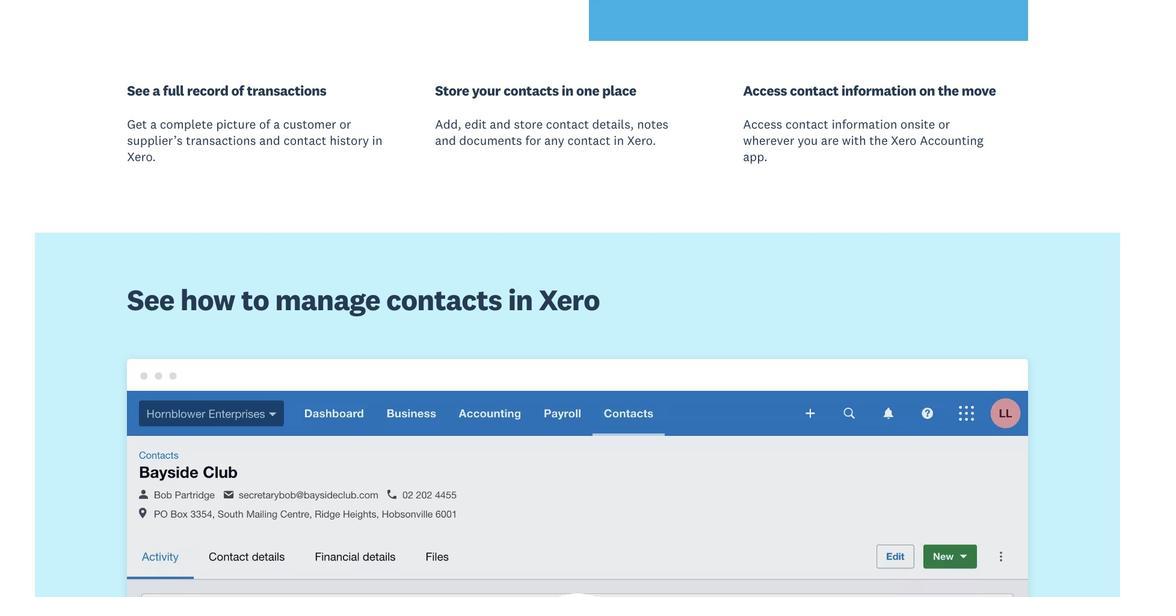 Task type: describe. For each thing, give the bounding box(es) containing it.
or inside access contact information onsite or wherever you are with the xero accounting app.
[[939, 116, 950, 132]]

in inside add, edit and store contact details, notes and documents for any contact in xero.
[[614, 132, 624, 149]]

add,
[[435, 116, 462, 132]]

0 vertical spatial the
[[938, 82, 959, 99]]

a for full
[[153, 82, 160, 99]]

with
[[842, 132, 866, 149]]

accounting
[[920, 132, 984, 149]]

a left customer
[[273, 116, 280, 132]]

place
[[602, 82, 637, 99]]

complete
[[160, 116, 213, 132]]

picture
[[216, 116, 256, 132]]

notes
[[637, 116, 669, 132]]

2 horizontal spatial and
[[490, 116, 511, 132]]

access contact information on the move
[[743, 82, 996, 99]]

documents
[[459, 132, 522, 149]]

app.
[[743, 149, 768, 165]]

access for access contact information on the move
[[743, 82, 787, 99]]

access for access contact information onsite or wherever you are with the xero accounting app.
[[743, 116, 783, 132]]

xero inside access contact information onsite or wherever you are with the xero accounting app.
[[891, 132, 917, 149]]

or inside the 'get a complete picture of a customer or supplier's transactions and contact history in xero.'
[[340, 116, 351, 132]]

0 vertical spatial transactions
[[247, 82, 327, 99]]

and inside the 'get a complete picture of a customer or supplier's transactions and contact history in xero.'
[[259, 132, 280, 149]]

onsite
[[901, 116, 936, 132]]

add, edit and store contact details, notes and documents for any contact in xero.
[[435, 116, 669, 149]]

any
[[544, 132, 565, 149]]

full
[[163, 82, 184, 99]]

see for see a full record of transactions
[[127, 82, 150, 99]]

on
[[920, 82, 935, 99]]

manage
[[275, 281, 380, 318]]

details,
[[592, 116, 634, 132]]

contact inside access contact information onsite or wherever you are with the xero accounting app.
[[786, 116, 829, 132]]

information for on
[[842, 82, 917, 99]]

store
[[514, 116, 543, 132]]

one
[[576, 82, 600, 99]]

wherever
[[743, 132, 795, 149]]



Task type: locate. For each thing, give the bounding box(es) containing it.
contacts
[[504, 82, 559, 99], [386, 281, 502, 318]]

access contact information onsite or wherever you are with the xero accounting app.
[[743, 116, 984, 165]]

0 vertical spatial see
[[127, 82, 150, 99]]

1 vertical spatial the
[[870, 132, 888, 149]]

a for complete
[[150, 116, 157, 132]]

in inside the 'get a complete picture of a customer or supplier's transactions and contact history in xero.'
[[372, 132, 383, 149]]

1 vertical spatial information
[[832, 116, 898, 132]]

see
[[127, 82, 150, 99], [127, 281, 174, 318]]

supplier's
[[127, 132, 183, 149]]

1 or from the left
[[340, 116, 351, 132]]

access
[[743, 82, 787, 99], [743, 116, 783, 132]]

0 horizontal spatial xero.
[[127, 149, 156, 165]]

0 horizontal spatial or
[[340, 116, 351, 132]]

the inside access contact information onsite or wherever you are with the xero accounting app.
[[870, 132, 888, 149]]

transactions
[[247, 82, 327, 99], [186, 132, 256, 149]]

information for onsite
[[832, 116, 898, 132]]

see a full record of transactions
[[127, 82, 327, 99]]

see for see how to manage contacts in xero
[[127, 281, 174, 318]]

0 vertical spatial of
[[231, 82, 244, 99]]

store your contacts in one place
[[435, 82, 637, 99]]

transactions up customer
[[247, 82, 327, 99]]

transactions inside the 'get a complete picture of a customer or supplier's transactions and contact history in xero.'
[[186, 132, 256, 149]]

1 horizontal spatial of
[[259, 116, 270, 132]]

0 vertical spatial access
[[743, 82, 787, 99]]

1 access from the top
[[743, 82, 787, 99]]

1 horizontal spatial the
[[938, 82, 959, 99]]

2 see from the top
[[127, 281, 174, 318]]

xero
[[891, 132, 917, 149], [539, 281, 600, 318]]

you
[[798, 132, 818, 149]]

see how to manage contacts in xero
[[127, 281, 600, 318]]

see left how
[[127, 281, 174, 318]]

a left full
[[153, 82, 160, 99]]

store
[[435, 82, 469, 99]]

information left on
[[842, 82, 917, 99]]

or
[[340, 116, 351, 132], [939, 116, 950, 132]]

two people fist pump about their satisfaction with xero contact management software. image
[[589, 0, 1028, 41]]

access inside access contact information onsite or wherever you are with the xero accounting app.
[[743, 116, 783, 132]]

1 horizontal spatial contacts
[[504, 82, 559, 99]]

1 vertical spatial see
[[127, 281, 174, 318]]

the right with
[[870, 132, 888, 149]]

get a complete picture of a customer or supplier's transactions and contact history in xero.
[[127, 116, 383, 165]]

see up get
[[127, 82, 150, 99]]

1 horizontal spatial xero
[[891, 132, 917, 149]]

1 vertical spatial access
[[743, 116, 783, 132]]

1 vertical spatial of
[[259, 116, 270, 132]]

your
[[472, 82, 501, 99]]

to
[[241, 281, 269, 318]]

in
[[562, 82, 574, 99], [372, 132, 383, 149], [614, 132, 624, 149], [508, 281, 533, 318]]

of right record
[[231, 82, 244, 99]]

a
[[153, 82, 160, 99], [150, 116, 157, 132], [273, 116, 280, 132]]

xero.
[[627, 132, 656, 149], [127, 149, 156, 165]]

move
[[962, 82, 996, 99]]

or up history
[[340, 116, 351, 132]]

of right picture at the top left
[[259, 116, 270, 132]]

of for transactions
[[231, 82, 244, 99]]

1 horizontal spatial or
[[939, 116, 950, 132]]

0 horizontal spatial contacts
[[386, 281, 502, 318]]

the
[[938, 82, 959, 99], [870, 132, 888, 149]]

xero. down "supplier's"
[[127, 149, 156, 165]]

for
[[525, 132, 541, 149]]

xero. inside the 'get a complete picture of a customer or supplier's transactions and contact history in xero.'
[[127, 149, 156, 165]]

0 horizontal spatial of
[[231, 82, 244, 99]]

contact
[[790, 82, 839, 99], [546, 116, 589, 132], [786, 116, 829, 132], [284, 132, 327, 149], [568, 132, 611, 149]]

are
[[821, 132, 839, 149]]

1 vertical spatial contacts
[[386, 281, 502, 318]]

xero. inside add, edit and store contact details, notes and documents for any contact in xero.
[[627, 132, 656, 149]]

history
[[330, 132, 369, 149]]

2 or from the left
[[939, 116, 950, 132]]

1 vertical spatial xero
[[539, 281, 600, 318]]

0 vertical spatial xero.
[[627, 132, 656, 149]]

0 vertical spatial contacts
[[504, 82, 559, 99]]

0 horizontal spatial the
[[870, 132, 888, 149]]

1 vertical spatial transactions
[[186, 132, 256, 149]]

1 horizontal spatial xero.
[[627, 132, 656, 149]]

of for a
[[259, 116, 270, 132]]

how
[[180, 281, 235, 318]]

1 see from the top
[[127, 82, 150, 99]]

customer
[[283, 116, 336, 132]]

and
[[490, 116, 511, 132], [259, 132, 280, 149], [435, 132, 456, 149]]

0 vertical spatial xero
[[891, 132, 917, 149]]

a right get
[[150, 116, 157, 132]]

0 horizontal spatial and
[[259, 132, 280, 149]]

1 horizontal spatial and
[[435, 132, 456, 149]]

0 vertical spatial information
[[842, 82, 917, 99]]

2 access from the top
[[743, 116, 783, 132]]

information
[[842, 82, 917, 99], [832, 116, 898, 132]]

of
[[231, 82, 244, 99], [259, 116, 270, 132]]

get
[[127, 116, 147, 132]]

information up with
[[832, 116, 898, 132]]

information inside access contact information onsite or wherever you are with the xero accounting app.
[[832, 116, 898, 132]]

xero. down notes
[[627, 132, 656, 149]]

the right on
[[938, 82, 959, 99]]

1 vertical spatial xero.
[[127, 149, 156, 165]]

contact inside the 'get a complete picture of a customer or supplier's transactions and contact history in xero.'
[[284, 132, 327, 149]]

transactions down picture at the top left
[[186, 132, 256, 149]]

edit
[[465, 116, 487, 132]]

0 horizontal spatial xero
[[539, 281, 600, 318]]

record
[[187, 82, 228, 99]]

or up "accounting"
[[939, 116, 950, 132]]

of inside the 'get a complete picture of a customer or supplier's transactions and contact history in xero.'
[[259, 116, 270, 132]]



Task type: vqa. For each thing, say whether or not it's contained in the screenshot.


